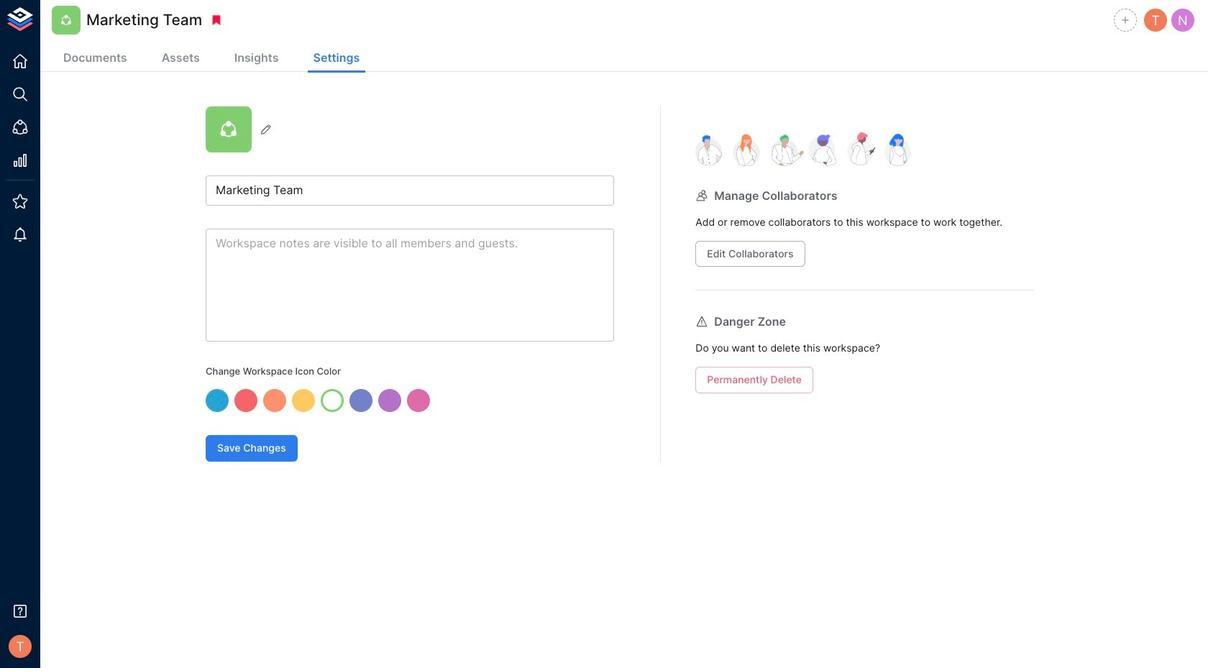 Task type: describe. For each thing, give the bounding box(es) containing it.
Workspace Name text field
[[206, 176, 614, 206]]

remove bookmark image
[[210, 14, 223, 27]]

Workspace notes are visible to all members and guests. text field
[[206, 229, 614, 342]]



Task type: vqa. For each thing, say whether or not it's contained in the screenshot.
Land
no



